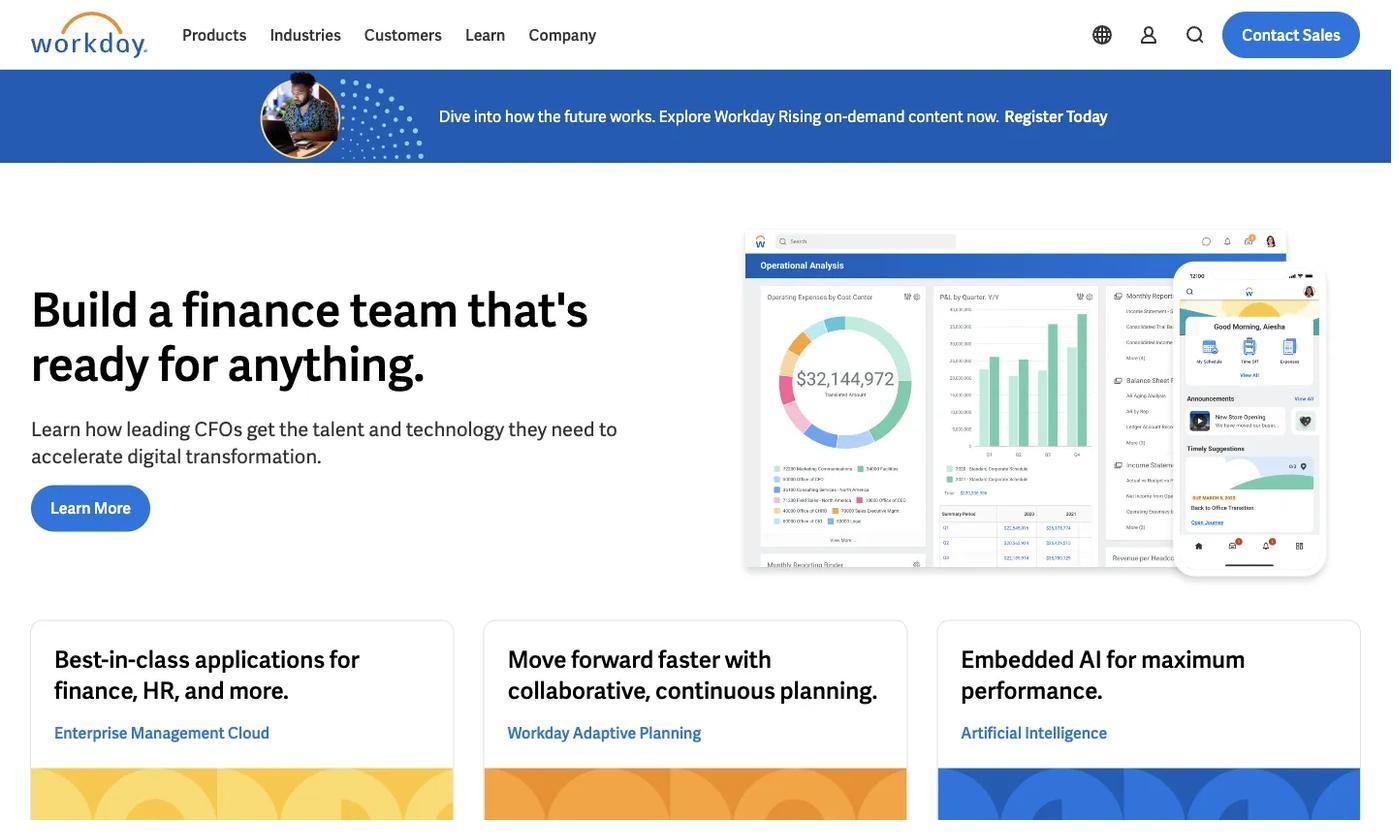 Task type: vqa. For each thing, say whether or not it's contained in the screenshot.
SUBSIDIZED
no



Task type: describe. For each thing, give the bounding box(es) containing it.
more.
[[229, 676, 289, 706]]

learn for learn
[[465, 25, 506, 45]]

performance.
[[961, 676, 1103, 706]]

rising
[[778, 106, 821, 127]]

on-
[[825, 106, 848, 127]]

they
[[508, 416, 547, 441]]

now.
[[967, 106, 1000, 127]]

customers
[[364, 25, 442, 45]]

dive
[[439, 106, 471, 127]]

contact sales link
[[1223, 12, 1360, 58]]

leading
[[126, 416, 190, 441]]

register today link
[[999, 104, 1114, 128]]

technology
[[406, 416, 504, 441]]

to
[[599, 416, 617, 441]]

workday adaptive planning
[[508, 723, 701, 744]]

demand
[[848, 106, 905, 127]]

dive into how the future works. explore workday rising on-demand content now. register today
[[439, 106, 1108, 127]]

ai
[[1079, 645, 1102, 675]]

move
[[508, 645, 567, 675]]

need
[[551, 416, 595, 441]]

best-
[[54, 645, 109, 675]]

continuous
[[655, 676, 775, 706]]

two people shaking hands image
[[260, 70, 424, 163]]

artificial
[[961, 723, 1022, 744]]

learn more
[[50, 498, 131, 519]]

build a finance team that's ready for anything.
[[31, 280, 589, 395]]

best-in-class applications for finance, hr, and more.
[[54, 645, 359, 706]]

company button
[[517, 12, 608, 58]]

maximum
[[1141, 645, 1246, 675]]

class
[[136, 645, 190, 675]]

1 horizontal spatial how
[[505, 106, 534, 127]]

learn for learn how leading cfos get the talent and technology they need to accelerate digital transformation.
[[31, 416, 81, 441]]

works.
[[610, 106, 656, 127]]

go to the homepage image
[[31, 12, 147, 58]]

artificial intelligence link
[[961, 722, 1108, 745]]

forward
[[571, 645, 654, 675]]

learn how leading cfos get the talent and technology they need to accelerate digital transformation.
[[31, 416, 617, 469]]

the inside learn how leading cfos get the talent and technology they need to accelerate digital transformation.
[[279, 416, 309, 441]]

company
[[529, 25, 596, 45]]

ready
[[31, 334, 149, 395]]

intelligence
[[1025, 723, 1108, 744]]

management
[[131, 723, 225, 744]]

finance
[[183, 280, 341, 341]]

enterprise management cloud link
[[54, 722, 270, 745]]

applications
[[195, 645, 325, 675]]

learn button
[[454, 12, 517, 58]]

and for technology
[[369, 416, 402, 441]]

industries
[[270, 25, 341, 45]]

content
[[908, 106, 964, 127]]

adaptive
[[573, 723, 636, 744]]



Task type: locate. For each thing, give the bounding box(es) containing it.
artificial intelligence
[[961, 723, 1108, 744]]

how
[[505, 106, 534, 127], [85, 416, 122, 441]]

2 horizontal spatial for
[[1107, 645, 1137, 675]]

move forward faster with collaborative, continuous planning.
[[508, 645, 878, 706]]

talent
[[313, 416, 365, 441]]

0 horizontal spatial the
[[279, 416, 309, 441]]

planning
[[639, 723, 701, 744]]

register
[[1005, 106, 1063, 127]]

0 vertical spatial learn
[[465, 25, 506, 45]]

sales
[[1303, 25, 1341, 45]]

build
[[31, 280, 138, 341]]

for inside build a finance team that's ready for anything.
[[158, 334, 218, 395]]

0 vertical spatial the
[[538, 106, 561, 127]]

products
[[182, 25, 247, 45]]

collaborative,
[[508, 676, 651, 706]]

hr,
[[143, 676, 180, 706]]

for right ai
[[1107, 645, 1137, 675]]

learn more link
[[31, 485, 150, 532]]

get
[[247, 416, 275, 441]]

1 vertical spatial workday
[[508, 723, 570, 744]]

0 vertical spatial workday
[[715, 106, 775, 127]]

workday
[[715, 106, 775, 127], [508, 723, 570, 744]]

0 horizontal spatial how
[[85, 416, 122, 441]]

the right "get"
[[279, 416, 309, 441]]

for up leading
[[158, 334, 218, 395]]

for
[[158, 334, 218, 395], [330, 645, 359, 675], [1107, 645, 1137, 675]]

1 horizontal spatial workday
[[715, 106, 775, 127]]

1 horizontal spatial for
[[330, 645, 359, 675]]

1 vertical spatial and
[[184, 676, 224, 706]]

in-
[[109, 645, 136, 675]]

products button
[[171, 12, 258, 58]]

future
[[565, 106, 607, 127]]

a
[[148, 280, 173, 341]]

and
[[369, 416, 402, 441], [184, 676, 224, 706]]

learn left company dropdown button in the left of the page
[[465, 25, 506, 45]]

and for more.
[[184, 676, 224, 706]]

embedded ai for maximum performance.
[[961, 645, 1246, 706]]

team
[[350, 280, 459, 341]]

1 vertical spatial how
[[85, 416, 122, 441]]

0 horizontal spatial and
[[184, 676, 224, 706]]

enterprise
[[54, 723, 128, 744]]

industries button
[[258, 12, 353, 58]]

finance,
[[54, 676, 138, 706]]

0 vertical spatial how
[[505, 106, 534, 127]]

with
[[725, 645, 772, 675]]

embedded
[[961, 645, 1075, 675]]

for right applications at the bottom of page
[[330, 645, 359, 675]]

0 vertical spatial and
[[369, 416, 402, 441]]

and right "talent"
[[369, 416, 402, 441]]

for inside "embedded ai for maximum performance."
[[1107, 645, 1137, 675]]

planning.
[[780, 676, 878, 706]]

faster
[[658, 645, 720, 675]]

into
[[474, 106, 501, 127]]

learn left more
[[50, 498, 91, 519]]

more
[[94, 498, 131, 519]]

workday adaptive planning link
[[508, 722, 701, 745]]

how right into
[[505, 106, 534, 127]]

learn inside dropdown button
[[465, 25, 506, 45]]

learn up accelerate
[[31, 416, 81, 441]]

digital
[[127, 443, 181, 469]]

contact sales
[[1242, 25, 1341, 45]]

accelerate
[[31, 443, 123, 469]]

1 horizontal spatial the
[[538, 106, 561, 127]]

desktop view of financial management operational analysis dashboard showing operating expenses by cost center and mobile view of human capital management home screen showing suggested tasks and announcements. image
[[711, 225, 1360, 590]]

customers button
[[353, 12, 454, 58]]

1 vertical spatial the
[[279, 416, 309, 441]]

learn inside learn how leading cfos get the talent and technology they need to accelerate digital transformation.
[[31, 416, 81, 441]]

cfos
[[194, 416, 243, 441]]

how inside learn how leading cfos get the talent and technology they need to accelerate digital transformation.
[[85, 416, 122, 441]]

explore
[[659, 106, 711, 127]]

cloud
[[228, 723, 270, 744]]

1 horizontal spatial and
[[369, 416, 402, 441]]

how up accelerate
[[85, 416, 122, 441]]

for inside best-in-class applications for finance, hr, and more.
[[330, 645, 359, 675]]

the
[[538, 106, 561, 127], [279, 416, 309, 441]]

0 horizontal spatial workday
[[508, 723, 570, 744]]

1 vertical spatial learn
[[31, 416, 81, 441]]

and inside best-in-class applications for finance, hr, and more.
[[184, 676, 224, 706]]

0 horizontal spatial for
[[158, 334, 218, 395]]

that's
[[468, 280, 589, 341]]

and right hr,
[[184, 676, 224, 706]]

workday down collaborative, at the left bottom of page
[[508, 723, 570, 744]]

workday left rising
[[715, 106, 775, 127]]

anything.
[[227, 334, 425, 395]]

transformation.
[[186, 443, 321, 469]]

the left future
[[538, 106, 561, 127]]

enterprise management cloud
[[54, 723, 270, 744]]

contact
[[1242, 25, 1300, 45]]

learn
[[465, 25, 506, 45], [31, 416, 81, 441], [50, 498, 91, 519]]

2 vertical spatial learn
[[50, 498, 91, 519]]

learn for learn more
[[50, 498, 91, 519]]

and inside learn how leading cfos get the talent and technology they need to accelerate digital transformation.
[[369, 416, 402, 441]]

today
[[1066, 106, 1108, 127]]



